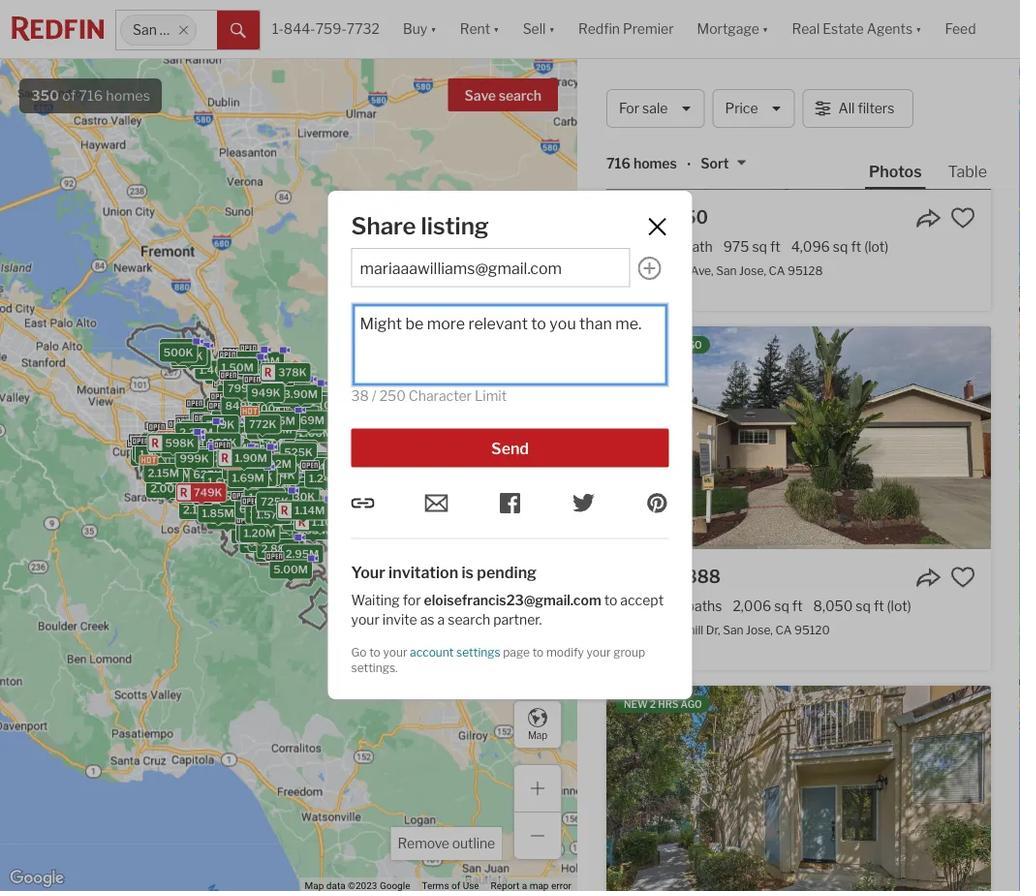 Task type: vqa. For each thing, say whether or not it's contained in the screenshot.
1.60M
yes



Task type: describe. For each thing, give the bounding box(es) containing it.
2 vertical spatial 625k
[[226, 490, 255, 502]]

1.91m
[[205, 507, 235, 520]]

1 vertical spatial 1.65m
[[297, 524, 329, 537]]

jose, inside san jose, ca homes for sale market insights | city guide
[[650, 78, 701, 104]]

0 vertical spatial 989k
[[164, 342, 193, 355]]

1 vertical spatial 1.02m
[[260, 458, 292, 471]]

4,096 sq ft (lot)
[[792, 239, 889, 256]]

3 units up 819k
[[176, 431, 212, 444]]

1 vertical spatial 999k
[[245, 475, 275, 487]]

7732
[[347, 21, 380, 37]]

0 horizontal spatial 749k
[[194, 486, 223, 499]]

jose, for $989,950
[[740, 264, 767, 278]]

1 vertical spatial 749k
[[226, 505, 255, 517]]

0 vertical spatial 1.65m
[[219, 456, 251, 469]]

2 vertical spatial 1.29m
[[226, 462, 257, 475]]

san jose, ca homes for sale market insights | city guide
[[607, 78, 895, 125]]

1.14m
[[295, 505, 325, 517]]

796k
[[241, 505, 270, 518]]

sale
[[851, 78, 895, 104]]

redfin
[[579, 21, 620, 37]]

0 vertical spatial 349k
[[237, 459, 267, 471]]

1 horizontal spatial 660k
[[257, 436, 286, 449]]

535k
[[239, 506, 269, 519]]

588k
[[265, 465, 294, 477]]

1 vertical spatial 2.39m
[[214, 442, 247, 454]]

649k
[[201, 486, 231, 499]]

5.95m
[[258, 547, 292, 560]]

1
[[675, 239, 681, 256]]

449k
[[249, 459, 278, 471]]

1.36m
[[199, 364, 231, 377]]

1 horizontal spatial 1.95m
[[237, 375, 269, 388]]

3 units up 828k
[[192, 421, 228, 434]]

1-844-759-7732
[[272, 21, 380, 37]]

for inside share listing dialog
[[403, 593, 421, 610]]

250k
[[243, 474, 272, 487]]

draw button
[[514, 596, 562, 645]]

1 vertical spatial 625k
[[193, 469, 222, 481]]

1 horizontal spatial 620k
[[283, 502, 312, 514]]

3.50m
[[200, 425, 234, 437]]

0 vertical spatial 1.63m
[[225, 485, 257, 497]]

1 vertical spatial 2.50m
[[203, 471, 237, 483]]

798k
[[193, 469, 222, 482]]

1.13m
[[287, 410, 317, 423]]

homes inside 716 homes •
[[634, 155, 677, 172]]

new 2 hrs ago for "photo of 588 cityscape pl, san jose, ca 95136"
[[624, 699, 703, 711]]

2.30m
[[179, 426, 213, 439]]

589k
[[319, 458, 348, 470]]

Enter your note text field
[[360, 314, 661, 378]]

laswell
[[647, 264, 688, 278]]

photo of 6680 tannahill dr, san jose, ca 95120 image
[[607, 327, 992, 550]]

1.79m
[[221, 483, 252, 495]]

redfin premier button
[[567, 0, 686, 58]]

505k
[[270, 494, 300, 506]]

444
[[622, 264, 645, 278]]

825k
[[202, 364, 231, 377]]

0 vertical spatial 2.29m
[[154, 477, 187, 490]]

(lot) for $1,999,888
[[888, 599, 912, 615]]

629k
[[205, 444, 234, 457]]

your for invite
[[351, 612, 380, 629]]

all filters button
[[803, 89, 914, 128]]

0 vertical spatial 1.33m
[[202, 437, 233, 449]]

1 horizontal spatial 1.35m
[[272, 491, 304, 504]]

680k
[[238, 507, 268, 519]]

0 vertical spatial 1.24m
[[309, 473, 341, 485]]

your
[[351, 564, 386, 583]]

0 vertical spatial 999k
[[180, 452, 209, 465]]

260k
[[242, 471, 271, 484]]

ft for 8,050 sq ft (lot)
[[874, 599, 885, 615]]

729k
[[264, 462, 292, 475]]

378k
[[278, 366, 307, 379]]

520k
[[377, 581, 406, 593]]

4 beds
[[622, 599, 665, 615]]

new for "photo of 588 cityscape pl, san jose, ca 95136"
[[624, 699, 648, 711]]

548k
[[260, 469, 289, 482]]

0 vertical spatial 2.15m
[[170, 450, 202, 463]]

645k
[[245, 478, 274, 490]]

ft for 4,096 sq ft (lot)
[[852, 239, 862, 256]]

1 horizontal spatial 190k
[[267, 477, 294, 490]]

1.76m
[[186, 480, 217, 493]]

1 vertical spatial 1.24m
[[287, 506, 319, 518]]

favorite button image
[[951, 206, 976, 231]]

ca for $1,999,888
[[776, 624, 792, 638]]

2 beds
[[622, 239, 664, 256]]

photo of 588 cityscape pl, san jose, ca 95136 image
[[607, 687, 992, 892]]

price button
[[713, 89, 795, 128]]

san right dr,
[[723, 624, 744, 638]]

3.30m
[[202, 462, 236, 474]]

accept
[[621, 593, 664, 610]]

1.43m
[[225, 456, 257, 468]]

hrs for "photo of 588 cityscape pl, san jose, ca 95136"
[[658, 699, 679, 711]]

1 vertical spatial 430k
[[286, 491, 315, 503]]

1.09m
[[279, 486, 311, 498]]

share listing dialog
[[328, 191, 693, 701]]

95128
[[788, 264, 824, 278]]

956k
[[265, 392, 294, 405]]

6680 tannahill dr, san jose, ca 95120
[[622, 624, 831, 638]]

sale
[[643, 100, 668, 117]]

ca for $989,950
[[769, 264, 786, 278]]

730k
[[271, 444, 299, 456]]

photos button
[[866, 161, 945, 189]]

1 vertical spatial 990k
[[194, 436, 224, 449]]

0 horizontal spatial 850k
[[219, 417, 249, 430]]

send button
[[351, 430, 669, 468]]

689k
[[249, 405, 279, 418]]

888k
[[244, 386, 274, 399]]

575k
[[184, 488, 212, 501]]

share listing element
[[351, 212, 622, 240]]

0 horizontal spatial 660k
[[203, 446, 232, 459]]

1.62m
[[210, 446, 242, 458]]

975 sq ft
[[724, 239, 781, 256]]

google image
[[5, 867, 69, 892]]

0 horizontal spatial 975k
[[218, 453, 246, 466]]

0 vertical spatial 2.39m
[[185, 424, 218, 436]]

4,096
[[792, 239, 831, 256]]

outline
[[452, 836, 495, 853]]

1.73m
[[204, 476, 235, 489]]

1.89m up 3.66m
[[169, 458, 201, 470]]

300k
[[222, 388, 251, 401]]

insights
[[664, 106, 722, 125]]

pending
[[477, 564, 537, 583]]

3 units up 715k
[[175, 438, 211, 450]]

invitation
[[389, 564, 459, 583]]

0 vertical spatial 1.29m
[[265, 384, 296, 397]]

search inside to accept your invite as a search partner.
[[448, 612, 491, 629]]

0 vertical spatial 1.02m
[[175, 353, 207, 365]]

1 vertical spatial 1.63m
[[184, 503, 216, 515]]

san right ave,
[[717, 264, 737, 278]]

beds for $1,999,888
[[634, 599, 665, 615]]

945k
[[265, 472, 294, 485]]

864k
[[266, 469, 295, 482]]

2 vertical spatial 1.25m
[[241, 526, 272, 539]]

265k
[[282, 494, 311, 506]]

0 vertical spatial 625k
[[216, 413, 245, 426]]

1 horizontal spatial 899k
[[250, 410, 279, 423]]

sq for 4,096
[[834, 239, 849, 256]]

san left jose in the left of the page
[[133, 22, 157, 38]]

table button
[[945, 161, 992, 187]]

2,006
[[733, 599, 772, 615]]

1 vertical spatial 349k
[[253, 474, 282, 487]]

1.85m
[[202, 508, 234, 520]]

2 horizontal spatial 1.33m
[[327, 467, 359, 480]]

account
[[410, 646, 454, 660]]

sq for 8,050
[[856, 599, 871, 615]]

to accept your invite as a search partner.
[[351, 593, 664, 629]]

0 vertical spatial 2.50m
[[222, 443, 256, 455]]

1 vertical spatial 499k
[[319, 461, 348, 474]]

your inside page to modify your group settings.
[[587, 646, 611, 660]]

your for account
[[383, 646, 408, 660]]

0 vertical spatial 975k
[[248, 406, 277, 419]]

1 horizontal spatial 2 units
[[252, 473, 288, 486]]

map button
[[514, 701, 562, 749]]

558k
[[251, 404, 280, 417]]

partner.
[[494, 612, 542, 629]]

1.59m
[[203, 492, 235, 504]]

262k
[[277, 448, 306, 461]]

ago for photo of 6680 tannahill dr, san jose, ca 95120
[[681, 340, 703, 351]]

2.88m
[[261, 543, 295, 555]]

0 horizontal spatial 1.95m
[[202, 501, 234, 514]]

980k
[[261, 390, 290, 403]]

1 horizontal spatial 3.20m
[[300, 475, 334, 488]]



Task type: locate. For each thing, give the bounding box(es) containing it.
1 vertical spatial ca
[[769, 264, 786, 278]]

430k down 385k
[[257, 438, 287, 450]]

799k
[[232, 355, 261, 367], [241, 374, 269, 386], [228, 382, 256, 395], [206, 419, 235, 432], [236, 433, 265, 446]]

1 horizontal spatial 999k
[[245, 475, 275, 487]]

0 vertical spatial 1.35m
[[213, 451, 245, 464]]

photo of 444 laswell ave, san jose, ca 95128 image
[[607, 0, 992, 191]]

1.80m
[[140, 448, 172, 461], [222, 451, 254, 464], [218, 509, 251, 521], [211, 514, 243, 527]]

425k
[[258, 394, 287, 407]]

470k
[[267, 496, 296, 509]]

tannahill
[[656, 624, 704, 638]]

1 vertical spatial (lot)
[[888, 599, 912, 615]]

1.89m down 1.73m
[[213, 489, 245, 502]]

invite
[[383, 612, 418, 629]]

ca left 95120
[[776, 624, 792, 638]]

3.66m
[[165, 476, 199, 488]]

975
[[724, 239, 750, 256]]

0 horizontal spatial your
[[351, 612, 380, 629]]

1 horizontal spatial 1.65m
[[297, 524, 329, 537]]

1 vertical spatial 1.00m
[[240, 401, 272, 414]]

618k
[[246, 380, 273, 393]]

1 vertical spatial hrs
[[658, 699, 679, 711]]

map
[[528, 730, 548, 742]]

1.63m down 575k
[[184, 503, 216, 515]]

favorite button checkbox
[[951, 206, 976, 231]]

remove san jose image
[[178, 24, 190, 36]]

for up the invite
[[403, 593, 421, 610]]

716 down market
[[607, 155, 631, 172]]

0 horizontal spatial 2.29m
[[154, 477, 187, 490]]

to inside page to modify your group settings.
[[533, 646, 544, 660]]

ca
[[705, 78, 736, 104], [769, 264, 786, 278], [776, 624, 792, 638]]

1 vertical spatial 1.33m
[[327, 467, 359, 480]]

to for page to modify your group settings.
[[533, 646, 544, 660]]

homes
[[106, 87, 150, 104], [634, 155, 677, 172]]

search down the "waiting for eloisefrancis23@gmail.com"
[[448, 612, 491, 629]]

sq right 2,006
[[775, 599, 790, 615]]

0 vertical spatial (lot)
[[865, 239, 889, 256]]

favorite button image
[[951, 566, 976, 591]]

2 new from the top
[[624, 699, 648, 711]]

700k
[[227, 365, 257, 378], [254, 403, 283, 416], [251, 410, 280, 422], [225, 423, 254, 436], [244, 471, 273, 483]]

1 horizontal spatial search
[[499, 88, 542, 104]]

1 horizontal spatial 989k
[[289, 498, 319, 511]]

search inside button
[[499, 88, 542, 104]]

0 vertical spatial 899k
[[250, 410, 279, 423]]

0 horizontal spatial 899k
[[197, 457, 227, 470]]

beds up 444
[[633, 239, 664, 256]]

redfin premier
[[579, 21, 674, 37]]

0 horizontal spatial search
[[448, 612, 491, 629]]

1 horizontal spatial homes
[[634, 155, 677, 172]]

ago down tannahill
[[681, 699, 703, 711]]

1.24m down 589k at bottom left
[[309, 473, 341, 485]]

0 horizontal spatial for
[[403, 593, 421, 610]]

1 vertical spatial new
[[624, 699, 648, 711]]

0 horizontal spatial 620k
[[224, 490, 253, 503]]

Email Address email field
[[360, 259, 622, 278]]

1 vertical spatial 989k
[[289, 498, 319, 511]]

for inside san jose, ca homes for sale market insights | city guide
[[817, 78, 846, 104]]

1.40m
[[231, 359, 263, 371], [199, 364, 232, 376], [305, 395, 337, 408], [221, 405, 253, 418], [202, 426, 234, 438], [217, 487, 249, 499], [252, 490, 284, 503], [187, 492, 220, 505], [272, 504, 304, 516], [223, 508, 255, 521]]

3.90m
[[284, 388, 318, 401]]

2 horizontal spatial your
[[587, 646, 611, 660]]

ago down ave,
[[681, 340, 703, 351]]

sq right the 8,050
[[856, 599, 871, 615]]

2 ago from the top
[[681, 699, 703, 711]]

990k
[[278, 393, 308, 406], [194, 436, 224, 449], [266, 544, 296, 556]]

1.28m
[[277, 391, 308, 404]]

1 new 2 hrs ago from the top
[[624, 340, 703, 351]]

None search field
[[197, 11, 217, 49]]

to right page
[[533, 646, 544, 660]]

hrs for photo of 6680 tannahill dr, san jose, ca 95120
[[658, 340, 679, 351]]

989k
[[164, 342, 193, 355], [289, 498, 319, 511]]

1 vertical spatial 975k
[[218, 453, 246, 466]]

new down 444
[[624, 340, 648, 351]]

hrs
[[658, 340, 679, 351], [658, 699, 679, 711]]

limit
[[475, 389, 507, 405]]

1 vertical spatial 3.20m
[[244, 538, 278, 551]]

jose, up insights
[[650, 78, 701, 104]]

ca up the |
[[705, 78, 736, 104]]

remove outline
[[398, 836, 495, 853]]

ago for "photo of 588 cityscape pl, san jose, ca 95136"
[[681, 699, 703, 711]]

0 horizontal spatial 499k
[[156, 434, 185, 447]]

waiting for eloisefrancis23@gmail.com
[[351, 593, 602, 610]]

ave,
[[691, 264, 714, 278]]

1 vertical spatial 2.15m
[[148, 467, 179, 480]]

1 horizontal spatial 1.25m
[[241, 526, 272, 539]]

your up settings.
[[383, 646, 408, 660]]

0 horizontal spatial 1.02m
[[175, 353, 207, 365]]

2 vertical spatial 1.33m
[[289, 513, 321, 526]]

1 vertical spatial 2 units
[[252, 473, 288, 486]]

2 horizontal spatial to
[[605, 593, 618, 610]]

1 horizontal spatial 2.29m
[[267, 537, 300, 550]]

homes right of
[[106, 87, 150, 104]]

1 ago from the top
[[681, 340, 703, 351]]

listing
[[421, 212, 489, 240]]

0 vertical spatial 499k
[[156, 434, 185, 447]]

1 vertical spatial 899k
[[197, 457, 227, 470]]

new 2 hrs ago down group
[[624, 699, 703, 711]]

san up market
[[607, 78, 646, 104]]

2.15m down 598k
[[170, 450, 202, 463]]

0 horizontal spatial 1.63m
[[184, 503, 216, 515]]

2.65m
[[227, 420, 260, 432]]

search
[[499, 88, 542, 104], [448, 612, 491, 629]]

0 horizontal spatial 859k
[[244, 467, 273, 479]]

0 vertical spatial 1.00m
[[272, 387, 305, 400]]

submit search image
[[231, 23, 246, 39]]

8,050 sq ft (lot)
[[814, 599, 912, 615]]

go to your account settings
[[351, 646, 501, 660]]

1.95m
[[237, 375, 269, 388], [202, 501, 234, 514]]

1 horizontal spatial 1.02m
[[260, 458, 292, 471]]

1 vertical spatial 850k
[[257, 477, 287, 490]]

949k
[[251, 387, 281, 399], [251, 411, 281, 424], [264, 417, 293, 430]]

sq right 975
[[753, 239, 768, 256]]

1 hrs from the top
[[658, 340, 679, 351]]

1 vertical spatial 1.35m
[[272, 491, 304, 504]]

1 new from the top
[[624, 340, 648, 351]]

4
[[622, 599, 631, 615]]

0 vertical spatial new 2 hrs ago
[[624, 340, 703, 351]]

306k
[[241, 471, 270, 483]]

0 horizontal spatial 1.35m
[[213, 451, 245, 464]]

2 units
[[209, 369, 245, 382], [252, 473, 288, 486]]

jose, for $1,999,888
[[746, 624, 773, 638]]

0 horizontal spatial 716
[[79, 87, 103, 104]]

remove
[[398, 836, 450, 853]]

0 vertical spatial homes
[[106, 87, 150, 104]]

716 inside 716 homes •
[[607, 155, 631, 172]]

1.63m down 306k
[[225, 485, 257, 497]]

jose, down 2,006
[[746, 624, 773, 638]]

1 vertical spatial 1.25m
[[275, 490, 307, 502]]

250
[[380, 389, 406, 405]]

1 vertical spatial homes
[[634, 155, 677, 172]]

2.10m
[[309, 399, 341, 412], [159, 441, 191, 453], [144, 458, 176, 471], [183, 504, 215, 517]]

to right go
[[369, 646, 381, 660]]

1 bath
[[675, 239, 713, 256]]

3.20m down 589k at bottom left
[[300, 475, 334, 488]]

ft right 4,096
[[852, 239, 862, 256]]

1.18m
[[223, 361, 253, 374], [227, 362, 257, 375], [240, 384, 270, 396], [227, 464, 257, 477]]

772k
[[249, 418, 277, 431]]

0 vertical spatial search
[[499, 88, 542, 104]]

your down waiting at the bottom of page
[[351, 612, 380, 629]]

0 vertical spatial 859k
[[278, 406, 307, 419]]

san inside san jose, ca homes for sale market insights | city guide
[[607, 78, 646, 104]]

716 right of
[[79, 87, 103, 104]]

4.53m
[[211, 452, 245, 464]]

0 vertical spatial jose,
[[650, 78, 701, 104]]

(lot) right the 8,050
[[888, 599, 912, 615]]

349k
[[237, 459, 267, 471], [253, 474, 282, 487]]

0 horizontal spatial to
[[369, 646, 381, 660]]

2 hrs from the top
[[658, 699, 679, 711]]

0 horizontal spatial 1.25m
[[181, 435, 212, 448]]

sq for 975
[[753, 239, 768, 256]]

1 vertical spatial for
[[403, 593, 421, 610]]

jose, down "975 sq ft"
[[740, 264, 767, 278]]

sq for 2,006
[[775, 599, 790, 615]]

draw
[[526, 625, 550, 637]]

759-
[[316, 21, 347, 37]]

789k
[[206, 448, 235, 461]]

|
[[730, 106, 734, 125]]

save search
[[465, 88, 542, 104]]

hrs down tannahill
[[658, 699, 679, 711]]

to for go to your account settings
[[369, 646, 381, 660]]

0 vertical spatial ca
[[705, 78, 736, 104]]

for left sale
[[817, 78, 846, 104]]

to left 4
[[605, 593, 618, 610]]

0 vertical spatial 190k
[[232, 459, 260, 472]]

beds right 4
[[634, 599, 665, 615]]

3 units down '2.30m'
[[177, 443, 213, 455]]

975k
[[248, 406, 277, 419], [218, 453, 246, 466]]

0 vertical spatial 716
[[79, 87, 103, 104]]

0 vertical spatial 749k
[[194, 486, 223, 499]]

880k
[[328, 462, 358, 475]]

0 horizontal spatial 999k
[[180, 452, 209, 465]]

385k
[[251, 424, 280, 437]]

1.55m
[[227, 480, 259, 492], [200, 481, 233, 494], [247, 489, 279, 502]]

ca left 95128
[[769, 264, 786, 278]]

859k
[[278, 406, 307, 419], [244, 467, 273, 479]]

0 vertical spatial 2 units
[[209, 369, 245, 382]]

ft up 95120
[[793, 599, 803, 615]]

0 horizontal spatial 1.33m
[[202, 437, 233, 449]]

ft for 975 sq ft
[[771, 239, 781, 256]]

2.50m up 1.43m
[[222, 443, 256, 455]]

bath
[[684, 239, 713, 256]]

0 horizontal spatial 1.65m
[[219, 456, 251, 469]]

page to modify your group settings.
[[351, 646, 646, 676]]

440k
[[246, 459, 276, 472]]

190k
[[232, 459, 260, 472], [267, 477, 294, 490]]

favorite button checkbox
[[951, 566, 976, 591]]

1 vertical spatial ago
[[681, 699, 703, 711]]

for
[[619, 100, 640, 117]]

your inside to accept your invite as a search partner.
[[351, 612, 380, 629]]

new down group
[[624, 699, 648, 711]]

new 2 hrs ago for photo of 6680 tannahill dr, san jose, ca 95120
[[624, 340, 703, 351]]

2.15m up 1.53m
[[148, 467, 179, 480]]

389k
[[174, 351, 203, 363]]

370k
[[174, 350, 203, 362]]

your left group
[[587, 646, 611, 660]]

350
[[31, 87, 59, 104]]

1.07m
[[212, 430, 244, 443]]

(lot) right 4,096
[[865, 239, 889, 256]]

all filters
[[839, 100, 895, 117]]

new
[[624, 340, 648, 351], [624, 699, 648, 711]]

715k
[[181, 453, 208, 465]]

1.02m
[[175, 353, 207, 365], [260, 458, 292, 471]]

0 horizontal spatial 190k
[[232, 459, 260, 472]]

430k
[[257, 438, 287, 450], [286, 491, 315, 503]]

499k
[[156, 434, 185, 447], [319, 461, 348, 474]]

(lot)
[[865, 239, 889, 256], [888, 599, 912, 615]]

530k
[[270, 496, 299, 508]]

market
[[607, 106, 660, 125]]

6680
[[622, 624, 654, 638]]

2.50m up 649k
[[203, 471, 237, 483]]

0 vertical spatial beds
[[633, 239, 664, 256]]

search right save
[[499, 88, 542, 104]]

map region
[[0, 0, 662, 892]]

1.57m
[[256, 509, 287, 521]]

1.60m
[[238, 382, 271, 395], [274, 384, 307, 397], [174, 446, 206, 459], [282, 465, 314, 477], [208, 476, 240, 489], [210, 490, 243, 503], [249, 491, 281, 504]]

ft left 4,096
[[771, 239, 781, 256]]

38 / 250 character limit
[[351, 389, 507, 405]]

716 homes •
[[607, 155, 691, 173]]

3.20m down 1.57m
[[244, 538, 278, 551]]

new 2 hrs ago down laswell
[[624, 340, 703, 351]]

hrs down laswell
[[658, 340, 679, 351]]

ca inside san jose, ca homes for sale market insights | city guide
[[705, 78, 736, 104]]

1.89m up 649k
[[203, 470, 235, 483]]

0 vertical spatial 430k
[[257, 438, 287, 450]]

1 vertical spatial search
[[448, 612, 491, 629]]

1.50m
[[248, 355, 280, 368], [239, 360, 271, 372], [221, 361, 254, 374], [194, 411, 226, 423], [288, 418, 320, 431], [183, 426, 216, 439], [183, 441, 215, 454], [227, 458, 259, 471], [228, 481, 260, 494]]

1 horizontal spatial your
[[383, 646, 408, 660]]

new for photo of 6680 tannahill dr, san jose, ca 95120
[[624, 340, 648, 351]]

1 vertical spatial 1.95m
[[202, 501, 234, 514]]

1 vertical spatial 190k
[[267, 477, 294, 490]]

(lot) for $989,950
[[865, 239, 889, 256]]

0 vertical spatial 3.20m
[[300, 475, 334, 488]]

ft right the 8,050
[[874, 599, 885, 615]]

sq right 4,096
[[834, 239, 849, 256]]

table
[[949, 162, 988, 181]]

sort
[[701, 155, 729, 172]]

feed
[[946, 21, 977, 37]]

547k
[[264, 463, 293, 476]]

1 horizontal spatial 1.33m
[[289, 513, 321, 526]]

2 horizontal spatial 1.25m
[[275, 490, 307, 502]]

568k
[[231, 431, 260, 444]]

0 vertical spatial 990k
[[278, 393, 308, 406]]

3.26m
[[190, 486, 224, 498]]

homes left •
[[634, 155, 677, 172]]

2 vertical spatial 990k
[[266, 544, 296, 556]]

2 new 2 hrs ago from the top
[[624, 699, 703, 711]]

2.28m
[[151, 444, 184, 456]]

1.24m down 1.09m
[[287, 506, 319, 518]]

0 vertical spatial new
[[624, 340, 648, 351]]

beds for $989,950
[[633, 239, 664, 256]]

430k up 1.14m
[[286, 491, 315, 503]]

to inside to accept your invite as a search partner.
[[605, 593, 618, 610]]

2.20m
[[137, 446, 170, 458], [174, 451, 207, 463], [215, 452, 248, 465], [235, 528, 269, 541]]

1 horizontal spatial 716
[[607, 155, 631, 172]]

1.24m
[[309, 473, 341, 485], [287, 506, 319, 518]]

0 horizontal spatial homes
[[106, 87, 150, 104]]

1 vertical spatial 1.29m
[[290, 418, 321, 431]]

premier
[[623, 21, 674, 37]]

1 vertical spatial 859k
[[244, 467, 273, 479]]

ft for 2,006 sq ft
[[793, 599, 803, 615]]

0 horizontal spatial 989k
[[164, 342, 193, 355]]



